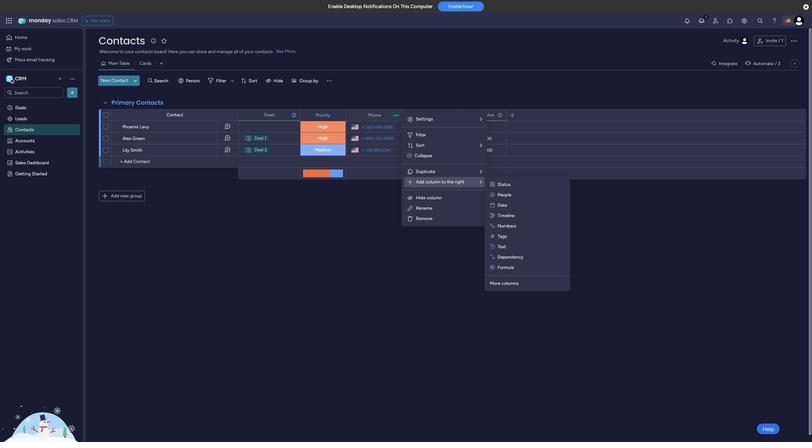 Task type: locate. For each thing, give the bounding box(es) containing it.
2 column information image from the left
[[497, 112, 502, 118]]

sort right arrow down icon
[[249, 78, 257, 83]]

lily
[[123, 148, 129, 153]]

1 horizontal spatial 1
[[781, 38, 783, 43]]

+1 left 312
[[361, 148, 366, 153]]

search everything image
[[757, 18, 763, 24]]

1 list arrow image from the top
[[480, 117, 482, 122]]

1 +1 from the top
[[361, 125, 366, 130]]

1
[[781, 38, 783, 43], [265, 136, 266, 141]]

activity
[[723, 38, 739, 43]]

1 horizontal spatial crm
[[67, 17, 78, 24]]

2 list arrow image from the top
[[480, 170, 482, 174]]

email
[[427, 112, 438, 118]]

options image
[[69, 89, 76, 96], [291, 109, 296, 120]]

arrow down image
[[229, 77, 236, 85]]

0 vertical spatial contacts
[[99, 33, 145, 48]]

2 high from the top
[[318, 136, 328, 141]]

contacts inside list box
[[15, 127, 34, 132]]

0 vertical spatial 1
[[781, 38, 783, 43]]

home button
[[4, 32, 70, 43]]

0 vertical spatial sort
[[249, 78, 257, 83]]

options image left settings image
[[394, 110, 399, 121]]

column information image
[[291, 112, 297, 118], [497, 112, 502, 118]]

my work button
[[4, 44, 70, 54]]

deals inside list box
[[15, 105, 26, 110]]

list arrow image
[[480, 117, 482, 122], [480, 170, 482, 174], [480, 180, 482, 184]]

enable now!
[[449, 4, 473, 9]]

/ for 1
[[778, 38, 780, 43]]

1 vertical spatial contacts
[[136, 99, 163, 107]]

to down the contacts field
[[119, 49, 124, 54]]

1 image
[[703, 13, 709, 21]]

+1 left 325
[[361, 125, 366, 130]]

add inside menu
[[416, 179, 424, 185]]

deals up the deal 1
[[264, 112, 275, 118]]

deal right svg icon
[[254, 136, 263, 141]]

0 horizontal spatial sort
[[249, 78, 257, 83]]

Phone field
[[367, 112, 383, 119]]

primary
[[112, 99, 135, 107]]

right
[[455, 179, 464, 185]]

emails settings image
[[741, 18, 748, 24]]

0 vertical spatial crm
[[67, 17, 78, 24]]

/ inside button
[[778, 38, 780, 43]]

0 horizontal spatial column information image
[[291, 112, 297, 118]]

v2 collapse column outline image
[[407, 153, 412, 159]]

1 horizontal spatial column information image
[[497, 112, 502, 118]]

0 horizontal spatial add
[[111, 193, 119, 199]]

filter
[[216, 78, 226, 83], [416, 132, 426, 138]]

my work
[[14, 46, 31, 51]]

0 horizontal spatial your
[[125, 49, 134, 54]]

sales
[[52, 17, 65, 24]]

dapulse integrations image
[[711, 61, 716, 66]]

filter button
[[206, 76, 236, 86]]

column down duplicate
[[425, 179, 440, 185]]

of
[[239, 49, 244, 54]]

rename
[[416, 206, 432, 211]]

0 vertical spatial high
[[318, 124, 328, 130]]

add for add column to the right
[[416, 179, 424, 185]]

0 vertical spatial hide
[[274, 78, 283, 83]]

enable
[[328, 4, 343, 9], [449, 4, 462, 9]]

1 column information image from the left
[[291, 112, 297, 118]]

1 vertical spatial high
[[318, 136, 328, 141]]

2 horizontal spatial deals
[[471, 112, 482, 118]]

see up hide popup button on the left top of page
[[276, 49, 284, 54]]

+1 left 854
[[361, 136, 366, 141]]

welcome to your contacts board! here you can store and manage all of your contacts see more
[[99, 49, 295, 54]]

0 horizontal spatial more
[[285, 49, 295, 54]]

add left new
[[111, 193, 119, 199]]

1 vertical spatial filter
[[416, 132, 426, 138]]

column information image right value
[[497, 112, 502, 118]]

see more link
[[275, 48, 296, 55]]

more
[[285, 49, 295, 54], [490, 281, 500, 286]]

0 horizontal spatial contact
[[111, 78, 128, 83]]

filter right filter image
[[416, 132, 426, 138]]

madison@email.com link
[[411, 136, 453, 141]]

options image right value
[[497, 109, 502, 120]]

by
[[313, 78, 318, 83]]

1 horizontal spatial hide
[[416, 195, 426, 201]]

crm inside workspace selection element
[[15, 76, 26, 82]]

Deals field
[[262, 111, 277, 118]]

Contacts field
[[97, 33, 147, 48]]

1 horizontal spatial contacts
[[255, 49, 273, 54]]

1 high from the top
[[318, 124, 328, 130]]

2 vertical spatial +1
[[361, 148, 366, 153]]

v2 calendar view small outline image
[[490, 203, 495, 208]]

add new group
[[111, 193, 142, 199]]

to left the
[[442, 179, 446, 185]]

this
[[401, 4, 409, 9]]

1 horizontal spatial sort
[[416, 143, 425, 148]]

new
[[101, 78, 110, 83]]

to inside menu
[[442, 179, 446, 185]]

started
[[32, 171, 47, 176]]

dapulse text column image
[[490, 244, 495, 250]]

1 vertical spatial sort
[[416, 143, 425, 148]]

options image right invite / 1
[[790, 37, 798, 45]]

select product image
[[6, 18, 12, 24]]

cards
[[140, 61, 151, 66]]

options image right deals field
[[291, 109, 296, 120]]

deal inside 'element'
[[254, 136, 263, 141]]

column
[[425, 179, 440, 185], [427, 195, 442, 201]]

dapulse close image
[[803, 4, 809, 10]]

filter left arrow down icon
[[216, 78, 226, 83]]

column up rename
[[427, 195, 442, 201]]

c
[[8, 76, 11, 81]]

accounts
[[15, 138, 35, 143]]

text
[[498, 244, 506, 250]]

0 vertical spatial more
[[285, 49, 295, 54]]

0 horizontal spatial crm
[[15, 76, 26, 82]]

hide for hide
[[274, 78, 283, 83]]

can
[[188, 49, 195, 54]]

sort
[[249, 78, 257, 83], [416, 143, 425, 148]]

hide right the hide column icon
[[416, 195, 426, 201]]

0 vertical spatial add
[[416, 179, 424, 185]]

0 vertical spatial filter
[[216, 78, 226, 83]]

0 vertical spatial see
[[90, 18, 98, 23]]

0 horizontal spatial contacts
[[135, 49, 153, 54]]

2 horizontal spatial options image
[[790, 37, 798, 45]]

hide button
[[263, 76, 287, 86]]

options image down workspace options icon
[[69, 89, 76, 96]]

filter image
[[407, 132, 413, 138]]

1 vertical spatial column
[[427, 195, 442, 201]]

on
[[393, 4, 399, 9]]

1 vertical spatial to
[[442, 179, 446, 185]]

hide left group by popup button
[[274, 78, 283, 83]]

crm right workspace "image"
[[15, 76, 26, 82]]

deal 2
[[254, 147, 267, 153]]

remove image
[[407, 216, 413, 222]]

hide column image
[[407, 195, 413, 201]]

1 horizontal spatial to
[[442, 179, 446, 185]]

welcome
[[99, 49, 118, 54]]

collapse board header image
[[792, 61, 798, 66]]

0 horizontal spatial to
[[119, 49, 124, 54]]

0 horizontal spatial 1
[[265, 136, 266, 141]]

0 vertical spatial deal
[[254, 136, 263, 141]]

list box
[[0, 101, 83, 267]]

deals left value
[[471, 112, 482, 118]]

high
[[318, 124, 328, 130], [318, 136, 328, 141]]

1 up 2
[[265, 136, 266, 141]]

1 horizontal spatial see
[[276, 49, 284, 54]]

1 horizontal spatial enable
[[449, 4, 462, 9]]

1 inside button
[[781, 38, 783, 43]]

+ Add Contact text field
[[115, 158, 235, 166]]

lottie animation image
[[0, 377, 83, 442]]

1 deal from the top
[[254, 136, 263, 141]]

Primary Contacts field
[[110, 99, 165, 107]]

enable for enable desktop notifications on this computer
[[328, 4, 343, 9]]

monday sales crm
[[29, 17, 78, 24]]

Search field
[[153, 76, 172, 85]]

0 vertical spatial to
[[119, 49, 124, 54]]

person
[[186, 78, 200, 83]]

crm
[[67, 17, 78, 24], [15, 76, 26, 82]]

hide
[[274, 78, 283, 83], [416, 195, 426, 201]]

0 vertical spatial contact
[[111, 78, 128, 83]]

main table button
[[98, 58, 135, 69]]

autopilot image
[[745, 59, 751, 67]]

v2 function small outline image
[[490, 265, 495, 270]]

0 horizontal spatial see
[[90, 18, 98, 23]]

workspace image
[[6, 75, 13, 82]]

crm right sales
[[67, 17, 78, 24]]

rename image
[[407, 205, 413, 212]]

1 vertical spatial crm
[[15, 76, 26, 82]]

1 horizontal spatial your
[[245, 49, 254, 54]]

column information image right deals field
[[291, 112, 297, 118]]

your
[[125, 49, 134, 54], [245, 49, 254, 54]]

see
[[90, 18, 98, 23], [276, 49, 284, 54]]

hide for hide column
[[416, 195, 426, 201]]

the
[[447, 179, 454, 185]]

1 vertical spatial deal
[[254, 147, 263, 153]]

/ right invite
[[778, 38, 780, 43]]

contacts down v2 search image
[[136, 99, 163, 107]]

options image
[[790, 37, 798, 45], [497, 109, 502, 120], [394, 110, 399, 121]]

1 horizontal spatial deals
[[264, 112, 275, 118]]

+1
[[361, 125, 366, 130], [361, 136, 366, 141], [361, 148, 366, 153]]

your right of
[[245, 49, 254, 54]]

sort button
[[238, 76, 261, 86]]

1 horizontal spatial contact
[[167, 112, 183, 118]]

1 vertical spatial hide
[[416, 195, 426, 201]]

0 vertical spatial list arrow image
[[480, 117, 482, 122]]

deal
[[254, 136, 263, 141], [254, 147, 263, 153]]

0 horizontal spatial hide
[[274, 78, 283, 83]]

hide inside menu
[[416, 195, 426, 201]]

add column to the right
[[416, 179, 464, 185]]

numbers
[[498, 223, 516, 229]]

getting started
[[15, 171, 47, 176]]

status
[[498, 182, 511, 187]]

deals up "leads"
[[15, 105, 26, 110]]

see inside welcome to your contacts board! here you can store and manage all of your contacts see more
[[276, 49, 284, 54]]

see inside see plans button
[[90, 18, 98, 23]]

leilani@email.com link
[[413, 148, 451, 153]]

contacts up welcome
[[99, 33, 145, 48]]

automate / 3
[[753, 61, 780, 66]]

0 vertical spatial options image
[[69, 89, 76, 96]]

0 vertical spatial +1
[[361, 125, 366, 130]]

1 horizontal spatial /
[[778, 38, 780, 43]]

1 horizontal spatial add
[[416, 179, 424, 185]]

lottie animation element
[[0, 377, 83, 442]]

0 horizontal spatial filter
[[216, 78, 226, 83]]

add right "add column to the right" icon
[[416, 179, 424, 185]]

menu containing settings
[[402, 112, 487, 227]]

new
[[120, 193, 129, 199]]

1 vertical spatial add
[[111, 193, 119, 199]]

main
[[108, 61, 118, 66]]

1 horizontal spatial filter
[[416, 132, 426, 138]]

public dashboard image
[[7, 160, 13, 166]]

1 right invite
[[781, 38, 783, 43]]

deal 2 element
[[242, 146, 270, 154]]

2 +1 from the top
[[361, 136, 366, 141]]

enable left 'now!'
[[449, 4, 462, 9]]

/ left 3
[[775, 61, 777, 66]]

list arrow image down $122,000
[[480, 170, 482, 174]]

hide inside popup button
[[274, 78, 283, 83]]

+1 inside 'link'
[[361, 148, 366, 153]]

3 +1 from the top
[[361, 148, 366, 153]]

add view image
[[160, 61, 163, 66]]

deal 1
[[254, 136, 266, 141]]

contacts up accounts
[[15, 127, 34, 132]]

see left plans
[[90, 18, 98, 23]]

1 vertical spatial list arrow image
[[480, 170, 482, 174]]

1 your from the left
[[125, 49, 134, 54]]

workspace selection element
[[6, 75, 27, 83]]

sort image
[[407, 142, 413, 149]]

v2 dependency image
[[490, 254, 495, 260]]

leilani@email.com
[[415, 148, 450, 153]]

enable left desktop
[[328, 4, 343, 9]]

+1 for +1 854 722 0499
[[361, 136, 366, 141]]

list arrow image for add column to the right
[[480, 170, 482, 174]]

cards button
[[135, 58, 156, 69]]

list arrow image left value
[[480, 117, 482, 122]]

phoenix
[[123, 124, 139, 130]]

2
[[265, 147, 267, 153]]

1 vertical spatial /
[[775, 61, 777, 66]]

add
[[416, 179, 424, 185], [111, 193, 119, 199]]

enable inside button
[[449, 4, 462, 9]]

1 vertical spatial 1
[[265, 136, 266, 141]]

0 horizontal spatial deals
[[15, 105, 26, 110]]

2 vertical spatial list arrow image
[[480, 180, 482, 184]]

invite
[[766, 38, 777, 43]]

phoenix@email.com
[[413, 125, 451, 130]]

+1 325 478 5698 link
[[359, 123, 393, 131]]

deals inside "field"
[[471, 112, 482, 118]]

list arrow image left v2 status outline icon
[[480, 180, 482, 184]]

2 vertical spatial contacts
[[15, 127, 34, 132]]

0 horizontal spatial enable
[[328, 4, 343, 9]]

deal left 2
[[254, 147, 263, 153]]

add inside "button"
[[111, 193, 119, 199]]

1 vertical spatial +1
[[361, 136, 366, 141]]

deals
[[15, 105, 26, 110], [264, 112, 275, 118], [471, 112, 482, 118]]

sort right sort icon
[[416, 143, 425, 148]]

high down priority 'field' at the top
[[318, 124, 328, 130]]

/
[[778, 38, 780, 43], [775, 61, 777, 66]]

public board image
[[7, 171, 13, 177]]

1 vertical spatial see
[[276, 49, 284, 54]]

contacts
[[99, 33, 145, 48], [136, 99, 163, 107], [15, 127, 34, 132]]

contacts up cards
[[135, 49, 153, 54]]

0 horizontal spatial /
[[775, 61, 777, 66]]

1 vertical spatial options image
[[291, 109, 296, 120]]

1 contacts from the left
[[135, 49, 153, 54]]

menu
[[402, 112, 487, 227]]

high up medium
[[318, 136, 328, 141]]

2 deal from the top
[[254, 147, 263, 153]]

1 vertical spatial more
[[490, 281, 500, 286]]

duplicate
[[416, 169, 435, 174]]

0 vertical spatial /
[[778, 38, 780, 43]]

contacts left the see more link
[[255, 49, 273, 54]]

your up table
[[125, 49, 134, 54]]

0 vertical spatial column
[[425, 179, 440, 185]]

option
[[0, 102, 83, 103]]

Deals value field
[[470, 111, 496, 118]]

563
[[374, 148, 381, 153]]

+1 for +1 312 563 2541
[[361, 148, 366, 153]]

contacts
[[135, 49, 153, 54], [255, 49, 273, 54]]

new contact
[[101, 78, 128, 83]]

phoenix levy
[[123, 124, 149, 130]]



Task type: vqa. For each thing, say whether or not it's contained in the screenshot.
1st Close Date field from the top's Close Date
no



Task type: describe. For each thing, give the bounding box(es) containing it.
plans
[[99, 18, 110, 23]]

contacts inside field
[[136, 99, 163, 107]]

Search in workspace field
[[14, 89, 54, 96]]

timeline
[[498, 213, 515, 219]]

+1 for +1 325 478 5698
[[361, 125, 366, 130]]

list arrow image
[[480, 143, 482, 148]]

invite members image
[[713, 18, 719, 24]]

alex
[[123, 136, 131, 141]]

notifications
[[363, 4, 392, 9]]

workspace options image
[[69, 75, 76, 82]]

v2 status outline image
[[490, 182, 495, 187]]

primary contacts
[[112, 99, 163, 107]]

hide column
[[416, 195, 442, 201]]

1 horizontal spatial more
[[490, 281, 500, 286]]

column information image for deals
[[291, 112, 297, 118]]

show board description image
[[150, 38, 157, 44]]

2541
[[382, 148, 391, 153]]

tracking
[[38, 57, 55, 62]]

sort inside menu
[[416, 143, 425, 148]]

small tags column image
[[490, 234, 495, 239]]

help image
[[771, 18, 778, 24]]

$122,000
[[475, 148, 492, 153]]

list box containing deals
[[0, 101, 83, 267]]

levy
[[140, 124, 149, 130]]

3 list arrow image from the top
[[480, 180, 482, 184]]

see plans
[[90, 18, 110, 23]]

3
[[778, 61, 780, 66]]

phone
[[368, 112, 381, 118]]

see plans button
[[82, 16, 113, 26]]

here
[[168, 49, 178, 54]]

all
[[234, 49, 238, 54]]

dependency
[[498, 254, 523, 260]]

board!
[[154, 49, 167, 54]]

0 horizontal spatial options image
[[394, 110, 399, 121]]

more columns
[[490, 281, 519, 286]]

work
[[22, 46, 31, 51]]

v2 small numbers digit column outline image
[[490, 223, 495, 229]]

1 horizontal spatial options image
[[497, 109, 502, 120]]

1 horizontal spatial options image
[[291, 109, 296, 120]]

remove
[[416, 216, 432, 221]]

date
[[498, 203, 507, 208]]

priority
[[316, 112, 330, 118]]

small timeline column outline image
[[490, 213, 495, 219]]

group by button
[[289, 76, 322, 86]]

desktop
[[344, 4, 362, 9]]

columns
[[501, 281, 519, 286]]

svg image
[[245, 147, 252, 153]]

group
[[130, 193, 142, 199]]

Priority field
[[314, 112, 332, 119]]

angle down image
[[134, 78, 137, 83]]

high for alex green
[[318, 136, 328, 141]]

phoenix@email.com link
[[412, 125, 453, 130]]

0499
[[383, 136, 393, 141]]

table
[[119, 61, 130, 66]]

dashboard
[[27, 160, 49, 165]]

mass email tracking button
[[4, 55, 70, 65]]

deal for deal 1
[[254, 136, 263, 141]]

enable desktop notifications on this computer
[[328, 4, 433, 9]]

dapulse person column image
[[490, 192, 495, 198]]

invite / 1 button
[[754, 36, 786, 46]]

mass email tracking
[[15, 57, 55, 62]]

/ for 3
[[775, 61, 777, 66]]

1 vertical spatial contact
[[167, 112, 183, 118]]

computer
[[411, 4, 433, 9]]

1 inside 'element'
[[265, 136, 266, 141]]

to inside welcome to your contacts board! here you can store and manage all of your contacts see more
[[119, 49, 124, 54]]

high for phoenix levy
[[318, 124, 328, 130]]

group
[[299, 78, 312, 83]]

medium
[[315, 147, 331, 153]]

settings
[[416, 116, 433, 122]]

tags
[[498, 234, 507, 239]]

help button
[[757, 424, 780, 434]]

smith
[[130, 148, 142, 153]]

sales dashboard
[[15, 160, 49, 165]]

mass
[[15, 57, 25, 62]]

more inside welcome to your contacts board! here you can store and manage all of your contacts see more
[[285, 49, 295, 54]]

add new group button
[[99, 191, 145, 201]]

Email field
[[425, 112, 439, 119]]

list arrow image for filter
[[480, 117, 482, 122]]

filter inside popup button
[[216, 78, 226, 83]]

help
[[763, 426, 774, 432]]

add for add new group
[[111, 193, 119, 199]]

$70,000
[[475, 136, 492, 141]]

monday
[[29, 17, 51, 24]]

christina overa image
[[794, 16, 804, 26]]

sort inside 'popup button'
[[249, 78, 257, 83]]

0 horizontal spatial options image
[[69, 89, 76, 96]]

formula
[[498, 265, 514, 270]]

settings image
[[407, 116, 413, 123]]

column for hide
[[427, 195, 442, 201]]

person button
[[176, 76, 204, 86]]

inbox image
[[698, 18, 705, 24]]

notifications image
[[684, 18, 691, 24]]

2 your from the left
[[245, 49, 254, 54]]

filter inside menu
[[416, 132, 426, 138]]

activities
[[15, 149, 34, 154]]

getting
[[15, 171, 31, 176]]

madison@email.com
[[413, 136, 452, 141]]

svg image
[[245, 135, 252, 142]]

integrate
[[719, 61, 737, 66]]

column for add
[[425, 179, 440, 185]]

contact inside button
[[111, 78, 128, 83]]

deal for deal 2
[[254, 147, 263, 153]]

deal 1 element
[[242, 135, 269, 142]]

add to favorites image
[[161, 37, 167, 44]]

+1 854 722 0499
[[361, 136, 393, 141]]

people
[[498, 192, 511, 198]]

v2 search image
[[148, 77, 153, 84]]

add column to the right image
[[407, 179, 413, 185]]

duplicate image
[[407, 169, 413, 175]]

manage
[[217, 49, 233, 54]]

column information image for deals value
[[497, 112, 502, 118]]

deals inside field
[[264, 112, 275, 118]]

722
[[375, 136, 382, 141]]

sales
[[15, 160, 26, 165]]

2 contacts from the left
[[255, 49, 273, 54]]

email
[[26, 57, 37, 62]]

+1 325 478 5698
[[361, 125, 393, 130]]

and
[[208, 49, 215, 54]]

my
[[14, 46, 20, 51]]

menu image
[[326, 77, 333, 84]]

478
[[375, 125, 382, 130]]

+1 854 722 0499 link
[[359, 134, 393, 142]]

new contact button
[[98, 76, 131, 86]]

+1 312 563 2541
[[361, 148, 391, 153]]

collapse
[[415, 153, 432, 159]]

deals value
[[471, 112, 494, 118]]

apps image
[[727, 18, 733, 24]]

enable for enable now!
[[449, 4, 462, 9]]



